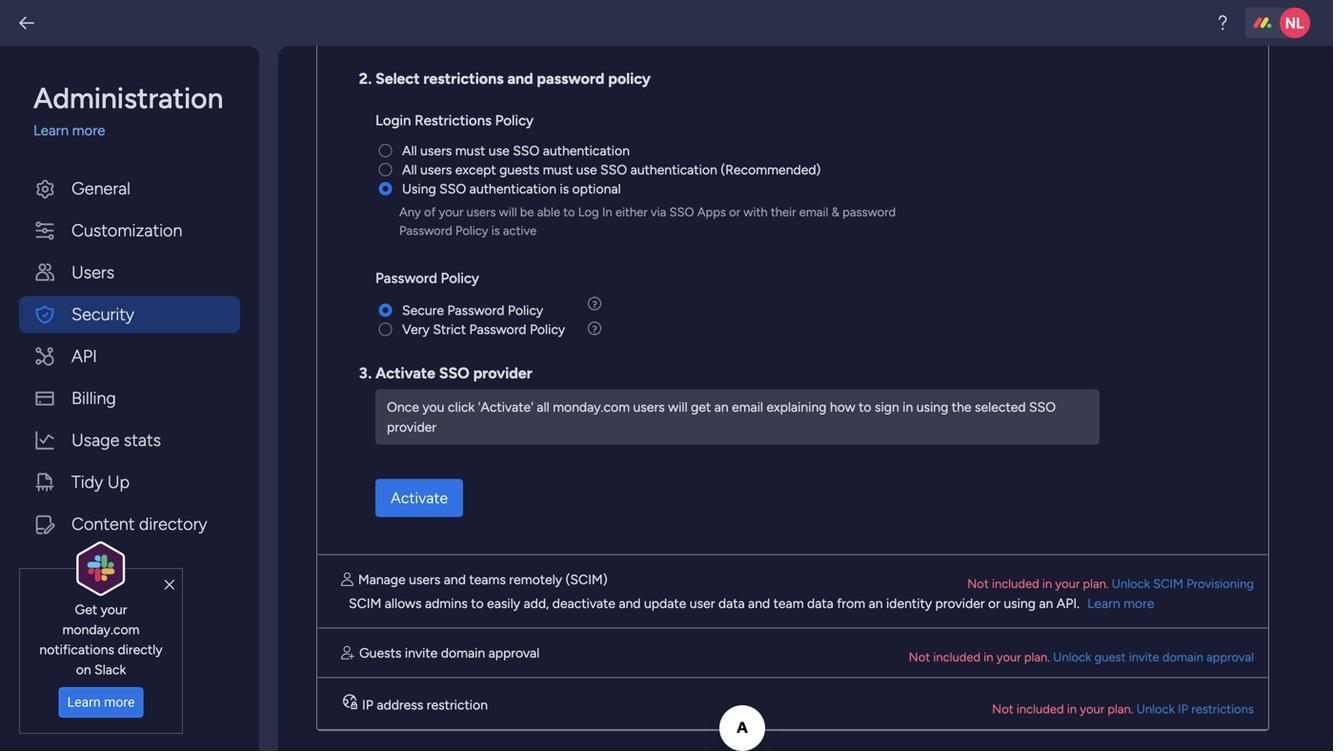 Task type: locate. For each thing, give the bounding box(es) containing it.
password up secure
[[376, 270, 437, 287]]

0 horizontal spatial email
[[732, 399, 763, 415]]

2 vertical spatial learn
[[67, 695, 101, 710]]

0 horizontal spatial learn more link
[[33, 120, 240, 142]]

1 horizontal spatial monday.com
[[553, 399, 630, 415]]

0 vertical spatial all
[[402, 142, 417, 159]]

0 horizontal spatial an
[[714, 399, 729, 415]]

monday.com inside once you click 'activate' all monday.com users will get an email explaining how to sign in using the selected sso provider
[[553, 399, 630, 415]]

activate inside activate button
[[391, 489, 448, 507]]

0 vertical spatial must
[[455, 142, 485, 159]]

provider down once
[[387, 419, 437, 435]]

2 horizontal spatial not
[[992, 702, 1014, 717]]

or left the with
[[729, 204, 741, 220]]

tidy
[[71, 472, 103, 492]]

users
[[71, 262, 114, 283]]

get
[[691, 399, 711, 415]]

1 vertical spatial must
[[543, 162, 573, 178]]

usage stats
[[71, 430, 161, 450]]

approval down easily
[[489, 645, 540, 661]]

using left "api."
[[1004, 595, 1036, 611]]

is up able at the top of the page
[[560, 181, 569, 197]]

ip down unlock guest invite domain approval link
[[1178, 702, 1189, 717]]

deactivate
[[552, 595, 616, 611]]

to left sign
[[859, 399, 872, 415]]

domain up unlock ip restrictions link
[[1163, 650, 1204, 665]]

use up the optional
[[576, 162, 597, 178]]

your inside the get your monday.com notifications directly on slack
[[101, 601, 127, 618]]

select
[[376, 70, 420, 88]]

0 horizontal spatial or
[[729, 204, 741, 220]]

must right guests
[[543, 162, 573, 178]]

users down restrictions
[[420, 142, 452, 159]]

1 vertical spatial authentication
[[631, 162, 718, 178]]

is
[[560, 181, 569, 197], [491, 223, 500, 238]]

sso up click
[[439, 364, 470, 382]]

learn inside administration learn more
[[33, 122, 69, 139]]

users up "using"
[[420, 162, 452, 178]]

1 horizontal spatial scim
[[1153, 576, 1184, 591]]

you
[[423, 399, 445, 415]]

and up admins
[[444, 571, 466, 588]]

unlock
[[1112, 576, 1150, 591], [1053, 650, 1092, 665], [1137, 702, 1175, 717]]

2 vertical spatial more
[[104, 695, 135, 710]]

users inside any of your users will be able to log in either via sso apps or with their email & password password policy is active
[[467, 204, 496, 220]]

1 vertical spatial to
[[859, 399, 872, 415]]

in
[[602, 204, 613, 220]]

unlock for approval
[[1053, 650, 1092, 665]]

noah lott image
[[1280, 8, 1311, 38]]

scim down manage
[[349, 595, 382, 611]]

1 vertical spatial is
[[491, 223, 500, 238]]

using sso authentication is optional
[[402, 181, 621, 197]]

guests invite domain approval
[[359, 645, 540, 661]]

activate sso provider
[[376, 364, 533, 382]]

0 vertical spatial more
[[72, 122, 105, 139]]

authentication down guests
[[470, 181, 557, 197]]

secure
[[402, 302, 444, 318]]

1 horizontal spatial to
[[563, 204, 575, 220]]

to down manage users and teams remotely (scim)
[[471, 595, 484, 611]]

0 horizontal spatial use
[[489, 142, 510, 159]]

1 horizontal spatial password
[[843, 204, 896, 220]]

0 vertical spatial learn more link
[[33, 120, 240, 142]]

1 vertical spatial restrictions
[[1192, 702, 1254, 717]]

monday.com inside the get your monday.com notifications directly on slack
[[62, 621, 140, 638]]

more inside button
[[104, 695, 135, 710]]

0 horizontal spatial is
[[491, 223, 500, 238]]

0 horizontal spatial monday.com
[[62, 621, 140, 638]]

? ?
[[592, 299, 597, 335]]

0 vertical spatial included
[[992, 576, 1040, 591]]

all
[[537, 399, 550, 415]]

1 vertical spatial learn
[[1088, 595, 1121, 611]]

1 horizontal spatial data
[[807, 595, 834, 611]]

use
[[489, 142, 510, 159], [576, 162, 597, 178]]

or left "api."
[[988, 595, 1001, 611]]

email right get
[[732, 399, 763, 415]]

an right from
[[869, 595, 883, 611]]

guests
[[500, 162, 540, 178]]

2 vertical spatial authentication
[[470, 181, 557, 197]]

policy
[[495, 112, 534, 129], [456, 223, 488, 238], [441, 270, 479, 287], [508, 302, 543, 318], [530, 321, 565, 337]]

0 vertical spatial will
[[499, 204, 517, 220]]

1 horizontal spatial learn more link
[[1088, 595, 1155, 611]]

2 horizontal spatial provider
[[936, 595, 985, 611]]

password inside any of your users will be able to log in either via sso apps or with their email & password password policy is active
[[399, 223, 452, 238]]

1 all from the top
[[402, 142, 417, 159]]

will left get
[[668, 399, 688, 415]]

0 vertical spatial provider
[[473, 364, 533, 382]]

0 horizontal spatial data
[[719, 595, 745, 611]]

1 vertical spatial monday.com
[[62, 621, 140, 638]]

all users except guests must use sso authentication (recommended)
[[402, 162, 821, 178]]

password down the of
[[399, 223, 452, 238]]

manage
[[358, 571, 406, 588]]

password
[[537, 70, 605, 88], [843, 204, 896, 220]]

strict
[[433, 321, 466, 337]]

0 vertical spatial password
[[537, 70, 605, 88]]

your inside any of your users will be able to log in either via sso apps or with their email & password password policy is active
[[439, 204, 464, 220]]

in inside once you click 'activate' all monday.com users will get an email explaining how to sign in using the selected sso provider
[[903, 399, 913, 415]]

more down slack
[[104, 695, 135, 710]]

1 vertical spatial included
[[933, 650, 981, 665]]

in
[[903, 399, 913, 415], [1043, 576, 1052, 591], [984, 650, 994, 665], [1067, 702, 1077, 717]]

1 horizontal spatial use
[[576, 162, 597, 178]]

0 horizontal spatial provider
[[387, 419, 437, 435]]

more inside administration learn more
[[72, 122, 105, 139]]

sso right selected
[[1029, 399, 1056, 415]]

plan. up "guest"
[[1083, 576, 1109, 591]]

secure password policy
[[402, 302, 543, 318]]

0 vertical spatial using
[[917, 399, 949, 415]]

content directory
[[71, 514, 207, 534]]

provider right identity
[[936, 595, 985, 611]]

learn
[[33, 122, 69, 139], [1088, 595, 1121, 611], [67, 695, 101, 710]]

0 vertical spatial plan.
[[1083, 576, 1109, 591]]

once you click 'activate' all monday.com users will get an email explaining how to sign in using the selected sso provider
[[387, 399, 1056, 435]]

2 vertical spatial not
[[992, 702, 1014, 717]]

0 vertical spatial monday.com
[[553, 399, 630, 415]]

get your monday.com notifications directly on slack
[[39, 601, 163, 678]]

authentication
[[543, 142, 630, 159], [631, 162, 718, 178], [470, 181, 557, 197]]

1 vertical spatial plan.
[[1024, 650, 1050, 665]]

password right &
[[843, 204, 896, 220]]

1 vertical spatial scim
[[349, 595, 382, 611]]

more down administration
[[72, 122, 105, 139]]

1 horizontal spatial restrictions
[[1192, 702, 1254, 717]]

users left get
[[633, 399, 665, 415]]

either
[[616, 204, 648, 220]]

using left the
[[917, 399, 949, 415]]

unlock left "guest"
[[1053, 650, 1092, 665]]

1 vertical spatial email
[[732, 399, 763, 415]]

data left from
[[807, 595, 834, 611]]

0 horizontal spatial restrictions
[[424, 70, 504, 88]]

plan. left "guest"
[[1024, 650, 1050, 665]]

learn down administration
[[33, 122, 69, 139]]

all up "using"
[[402, 162, 417, 178]]

invite right "guest"
[[1129, 650, 1160, 665]]

0 horizontal spatial to
[[471, 595, 484, 611]]

1 vertical spatial provider
[[387, 419, 437, 435]]

invite right the guests
[[405, 645, 438, 661]]

content
[[71, 514, 135, 534]]

1 vertical spatial will
[[668, 399, 688, 415]]

sso right the via
[[670, 204, 694, 220]]

0 vertical spatial not
[[968, 576, 989, 591]]

0 horizontal spatial invite
[[405, 645, 438, 661]]

provider up 'activate'
[[473, 364, 533, 382]]

learn more link for administration
[[33, 120, 240, 142]]

restrictions
[[424, 70, 504, 88], [1192, 702, 1254, 717]]

2 vertical spatial to
[[471, 595, 484, 611]]

teams
[[469, 571, 506, 588]]

0 vertical spatial unlock
[[1112, 576, 1150, 591]]

2 horizontal spatial to
[[859, 399, 872, 415]]

except
[[455, 162, 496, 178]]

1 horizontal spatial provider
[[473, 364, 533, 382]]

1 vertical spatial unlock
[[1053, 650, 1092, 665]]

scim left provisioning
[[1153, 576, 1184, 591]]

api button
[[19, 338, 240, 375]]

all for all users except guests must use sso authentication (recommended)
[[402, 162, 417, 178]]

0 horizontal spatial will
[[499, 204, 517, 220]]

users for and
[[409, 571, 441, 588]]

0 horizontal spatial not
[[909, 650, 930, 665]]

restrictions
[[415, 112, 492, 129]]

email left &
[[799, 204, 829, 220]]

0 vertical spatial email
[[799, 204, 829, 220]]

authentication up the via
[[631, 162, 718, 178]]

login restrictions policy
[[376, 112, 534, 129]]

your
[[439, 204, 464, 220], [1055, 576, 1080, 591], [101, 601, 127, 618], [997, 650, 1021, 665], [1080, 702, 1105, 717]]

all
[[402, 142, 417, 159], [402, 162, 417, 178]]

1 ? from the top
[[592, 299, 597, 310]]

once
[[387, 399, 419, 415]]

1 vertical spatial activate
[[391, 489, 448, 507]]

to left log
[[563, 204, 575, 220]]

1 horizontal spatial must
[[543, 162, 573, 178]]

administration learn more
[[33, 81, 223, 139]]

usage
[[71, 430, 120, 450]]

activate up manage
[[391, 489, 448, 507]]

1 horizontal spatial email
[[799, 204, 829, 220]]

and left update
[[619, 595, 641, 611]]

or
[[729, 204, 741, 220], [988, 595, 1001, 611]]

restrictions down unlock guest invite domain approval link
[[1192, 702, 1254, 717]]

users for must
[[420, 142, 452, 159]]

an left "api."
[[1039, 595, 1054, 611]]

learn more
[[67, 695, 135, 710]]

1 vertical spatial learn more link
[[1088, 595, 1155, 611]]

1 vertical spatial or
[[988, 595, 1001, 611]]

an
[[714, 399, 729, 415], [869, 595, 883, 611], [1039, 595, 1054, 611]]

1 vertical spatial not
[[909, 650, 930, 665]]

not included in your plan. unlock scim provisioning
[[968, 576, 1254, 591]]

an right get
[[714, 399, 729, 415]]

activate up once
[[376, 364, 436, 382]]

password left policy
[[537, 70, 605, 88]]

restrictions up login restrictions policy
[[424, 70, 504, 88]]

activate button
[[376, 479, 463, 517]]

must up except
[[455, 142, 485, 159]]

domain
[[441, 645, 485, 661], [1163, 650, 1204, 665]]

admins
[[425, 595, 468, 611]]

how
[[830, 399, 856, 415]]

more down not included in your plan. unlock scim provisioning
[[1124, 595, 1155, 611]]

2 ? from the top
[[592, 324, 597, 335]]

learn more link down not included in your plan. unlock scim provisioning
[[1088, 595, 1155, 611]]

0 horizontal spatial using
[[917, 399, 949, 415]]

0 horizontal spatial approval
[[489, 645, 540, 661]]

use up guests
[[489, 142, 510, 159]]

sso
[[513, 142, 540, 159], [601, 162, 627, 178], [440, 181, 466, 197], [670, 204, 694, 220], [439, 364, 470, 382], [1029, 399, 1056, 415]]

restriction
[[427, 697, 488, 713]]

users up the allows
[[409, 571, 441, 588]]

plan. down "guest"
[[1108, 702, 1134, 717]]

email
[[799, 204, 829, 220], [732, 399, 763, 415]]

1 horizontal spatial or
[[988, 595, 1001, 611]]

learn more button
[[59, 687, 143, 718]]

all for all users must use sso authentication
[[402, 142, 417, 159]]

email inside any of your users will be able to log in either via sso apps or with their email & password password policy is active
[[799, 204, 829, 220]]

plan. for approval
[[1024, 650, 1050, 665]]

your for manage users and teams remotely (scim)
[[1055, 576, 1080, 591]]

users down using sso authentication is optional
[[467, 204, 496, 220]]

users for except
[[420, 162, 452, 178]]

sso inside any of your users will be able to log in either via sso apps or with their email & password password policy is active
[[670, 204, 694, 220]]

0 vertical spatial scim
[[1153, 576, 1184, 591]]

ip
[[362, 697, 374, 713], [1178, 702, 1189, 717]]

will
[[499, 204, 517, 220], [668, 399, 688, 415]]

1 horizontal spatial will
[[668, 399, 688, 415]]

2 all from the top
[[402, 162, 417, 178]]

0 vertical spatial is
[[560, 181, 569, 197]]

invite
[[405, 645, 438, 661], [1129, 650, 1160, 665]]

0 vertical spatial to
[[563, 204, 575, 220]]

monday.com right all
[[553, 399, 630, 415]]

?
[[592, 299, 597, 310], [592, 324, 597, 335]]

monday.com down get
[[62, 621, 140, 638]]

active
[[503, 223, 537, 238]]

plan.
[[1083, 576, 1109, 591], [1024, 650, 1050, 665], [1108, 702, 1134, 717]]

1 horizontal spatial not
[[968, 576, 989, 591]]

billing
[[71, 388, 116, 408]]

included
[[992, 576, 1040, 591], [933, 650, 981, 665], [1017, 702, 1064, 717]]

1 vertical spatial all
[[402, 162, 417, 178]]

policy left active
[[456, 223, 488, 238]]

learn more link down administration
[[33, 120, 240, 142]]

and left team
[[748, 595, 770, 611]]

ip address restriction
[[362, 697, 488, 713]]

in for guests invite domain approval
[[984, 650, 994, 665]]

identity
[[886, 595, 932, 611]]

unlock for teams
[[1112, 576, 1150, 591]]

unlock up "guest"
[[1112, 576, 1150, 591]]

1 vertical spatial password
[[843, 204, 896, 220]]

approval up unlock ip restrictions link
[[1207, 650, 1254, 665]]

unlock down unlock guest invite domain approval link
[[1137, 702, 1175, 717]]

data right user
[[719, 595, 745, 611]]

all down login on the left top
[[402, 142, 417, 159]]

learn inside button
[[67, 695, 101, 710]]

not included in your plan. unlock guest invite domain approval
[[909, 650, 1254, 665]]

1 horizontal spatial is
[[560, 181, 569, 197]]

will left the be
[[499, 204, 517, 220]]

ip left address
[[362, 697, 374, 713]]

0 vertical spatial learn
[[33, 122, 69, 139]]

1 vertical spatial ?
[[592, 324, 597, 335]]

password inside any of your users will be able to log in either via sso apps or with their email & password password policy is active
[[843, 204, 896, 220]]

learn down not included in your plan. unlock scim provisioning
[[1088, 595, 1121, 611]]

is left active
[[491, 223, 500, 238]]

slack
[[94, 661, 126, 678]]

monday.com
[[553, 399, 630, 415], [62, 621, 140, 638]]

0 vertical spatial or
[[729, 204, 741, 220]]

get
[[75, 601, 97, 618]]

must
[[455, 142, 485, 159], [543, 162, 573, 178]]

authentication up all users except guests must use sso authentication (recommended)
[[543, 142, 630, 159]]

learn down on
[[67, 695, 101, 710]]

of
[[424, 204, 436, 220]]

'activate'
[[478, 399, 534, 415]]

2 vertical spatial included
[[1017, 702, 1064, 717]]

0 vertical spatial activate
[[376, 364, 436, 382]]

domain up "restriction"
[[441, 645, 485, 661]]

0 vertical spatial ?
[[592, 299, 597, 310]]

1 horizontal spatial using
[[1004, 595, 1036, 611]]

and
[[507, 70, 533, 88], [444, 571, 466, 588], [619, 595, 641, 611], [748, 595, 770, 611]]

0 vertical spatial use
[[489, 142, 510, 159]]



Task type: describe. For each thing, give the bounding box(es) containing it.
their
[[771, 204, 796, 220]]

1 horizontal spatial invite
[[1129, 650, 1160, 665]]

allows
[[385, 595, 422, 611]]

using
[[402, 181, 436, 197]]

sso down except
[[440, 181, 466, 197]]

not for approval
[[909, 650, 930, 665]]

policy
[[608, 70, 651, 88]]

apps
[[697, 204, 726, 220]]

(scim)
[[566, 571, 608, 588]]

billing button
[[19, 380, 240, 417]]

unlock scim provisioning link
[[1112, 576, 1254, 591]]

address
[[377, 697, 423, 713]]

api
[[71, 346, 97, 366]]

learn more link for scim allows admins to easily add, deactivate and update user data and team data from an identity provider or using an api.
[[1088, 595, 1155, 611]]

log
[[578, 204, 599, 220]]

provisioning
[[1187, 576, 1254, 591]]

policy up all users must use sso authentication
[[495, 112, 534, 129]]

help image
[[1213, 13, 1232, 32]]

and up all users must use sso authentication
[[507, 70, 533, 88]]

is inside any of your users will be able to log in either via sso apps or with their email & password password policy is active
[[491, 223, 500, 238]]

2 vertical spatial unlock
[[1137, 702, 1175, 717]]

scim allows admins to easily add, deactivate and update user data and team data from an identity provider or using an api. learn more
[[349, 595, 1155, 611]]

dapulse profile image
[[341, 573, 353, 587]]

2 data from the left
[[807, 595, 834, 611]]

included for teams
[[992, 576, 1040, 591]]

guest
[[1095, 650, 1126, 665]]

0 vertical spatial restrictions
[[424, 70, 504, 88]]

activate for activate sso provider
[[376, 364, 436, 382]]

security button
[[19, 296, 240, 333]]

included for approval
[[933, 650, 981, 665]]

1 vertical spatial use
[[576, 162, 597, 178]]

password up very strict password policy
[[447, 302, 505, 318]]

with
[[744, 204, 768, 220]]

general
[[71, 178, 131, 199]]

1 horizontal spatial ip
[[1178, 702, 1189, 717]]

team
[[774, 595, 804, 611]]

able
[[537, 204, 560, 220]]

1 horizontal spatial domain
[[1163, 650, 1204, 665]]

1 data from the left
[[719, 595, 745, 611]]

directory
[[139, 514, 207, 534]]

remotely
[[509, 571, 562, 588]]

v2 surface invite image
[[341, 646, 355, 660]]

api.
[[1057, 595, 1080, 611]]

sign
[[875, 399, 900, 415]]

0 horizontal spatial scim
[[349, 595, 382, 611]]

back to workspace image
[[17, 13, 36, 32]]

any
[[399, 204, 421, 220]]

very
[[402, 321, 430, 337]]

the
[[952, 399, 972, 415]]

2 vertical spatial plan.
[[1108, 702, 1134, 717]]

your for guests invite domain approval
[[997, 650, 1021, 665]]

password policy
[[376, 270, 479, 287]]

select restrictions and password policy
[[376, 70, 651, 88]]

policy up very strict password policy
[[508, 302, 543, 318]]

update
[[644, 595, 687, 611]]

to inside any of your users will be able to log in either via sso apps or with their email & password password policy is active
[[563, 204, 575, 220]]

explaining
[[767, 399, 827, 415]]

2 vertical spatial provider
[[936, 595, 985, 611]]

policy up secure password policy
[[441, 270, 479, 287]]

tidy up
[[71, 472, 130, 492]]

add,
[[524, 595, 549, 611]]

an inside once you click 'activate' all monday.com users will get an email explaining how to sign in using the selected sso provider
[[714, 399, 729, 415]]

password down secure password policy
[[469, 321, 527, 337]]

0 horizontal spatial must
[[455, 142, 485, 159]]

very strict password policy
[[402, 321, 565, 337]]

login
[[376, 112, 411, 129]]

stats
[[124, 430, 161, 450]]

0 horizontal spatial domain
[[441, 645, 485, 661]]

content directory button
[[19, 506, 240, 543]]

0 horizontal spatial password
[[537, 70, 605, 88]]

1 vertical spatial more
[[1124, 595, 1155, 611]]

not for teams
[[968, 576, 989, 591]]

0 horizontal spatial ip
[[362, 697, 374, 713]]

or inside any of your users will be able to log in either via sso apps or with their email & password password policy is active
[[729, 204, 741, 220]]

users inside once you click 'activate' all monday.com users will get an email explaining how to sign in using the selected sso provider
[[633, 399, 665, 415]]

general button
[[19, 170, 240, 207]]

on
[[76, 661, 91, 678]]

sso up guests
[[513, 142, 540, 159]]

policy left ? ?
[[530, 321, 565, 337]]

be
[[520, 204, 534, 220]]

manage users and teams remotely (scim)
[[358, 571, 608, 588]]

customization button
[[19, 212, 240, 249]]

email inside once you click 'activate' all monday.com users will get an email explaining how to sign in using the selected sso provider
[[732, 399, 763, 415]]

directly
[[118, 641, 163, 658]]

policy inside any of your users will be able to log in either via sso apps or with their email & password password policy is active
[[456, 223, 488, 238]]

will inside once you click 'activate' all monday.com users will get an email explaining how to sign in using the selected sso provider
[[668, 399, 688, 415]]

security
[[71, 304, 134, 325]]

click
[[448, 399, 475, 415]]

in for manage users and teams remotely (scim)
[[1043, 576, 1052, 591]]

user
[[690, 595, 715, 611]]

sso up the optional
[[601, 162, 627, 178]]

administration
[[33, 81, 223, 115]]

plan. for teams
[[1083, 576, 1109, 591]]

users button
[[19, 254, 240, 291]]

easily
[[487, 595, 520, 611]]

usage stats button
[[19, 422, 240, 459]]

from
[[837, 595, 866, 611]]

activate for activate
[[391, 489, 448, 507]]

guests
[[359, 645, 402, 661]]

1 horizontal spatial an
[[869, 595, 883, 611]]

tidy up button
[[19, 464, 240, 501]]

0 vertical spatial authentication
[[543, 142, 630, 159]]

selected
[[975, 399, 1026, 415]]

up
[[107, 472, 130, 492]]

customization
[[71, 220, 182, 241]]

in for ip address restriction
[[1067, 702, 1077, 717]]

provider inside once you click 'activate' all monday.com users will get an email explaining how to sign in using the selected sso provider
[[387, 419, 437, 435]]

your for ip address restriction
[[1080, 702, 1105, 717]]

(recommended)
[[721, 162, 821, 178]]

via
[[651, 204, 666, 220]]

using inside once you click 'activate' all monday.com users will get an email explaining how to sign in using the selected sso provider
[[917, 399, 949, 415]]

sso inside once you click 'activate' all monday.com users will get an email explaining how to sign in using the selected sso provider
[[1029, 399, 1056, 415]]

1 horizontal spatial approval
[[1207, 650, 1254, 665]]

to inside once you click 'activate' all monday.com users will get an email explaining how to sign in using the selected sso provider
[[859, 399, 872, 415]]

optional
[[572, 181, 621, 197]]

notifications
[[39, 641, 114, 658]]

2 horizontal spatial an
[[1039, 595, 1054, 611]]

unlock guest invite domain approval link
[[1053, 650, 1254, 665]]

dapulse x slim image
[[165, 577, 174, 594]]

not included in your plan. unlock ip restrictions
[[992, 702, 1254, 717]]

will inside any of your users will be able to log in either via sso apps or with their email & password password policy is active
[[499, 204, 517, 220]]



